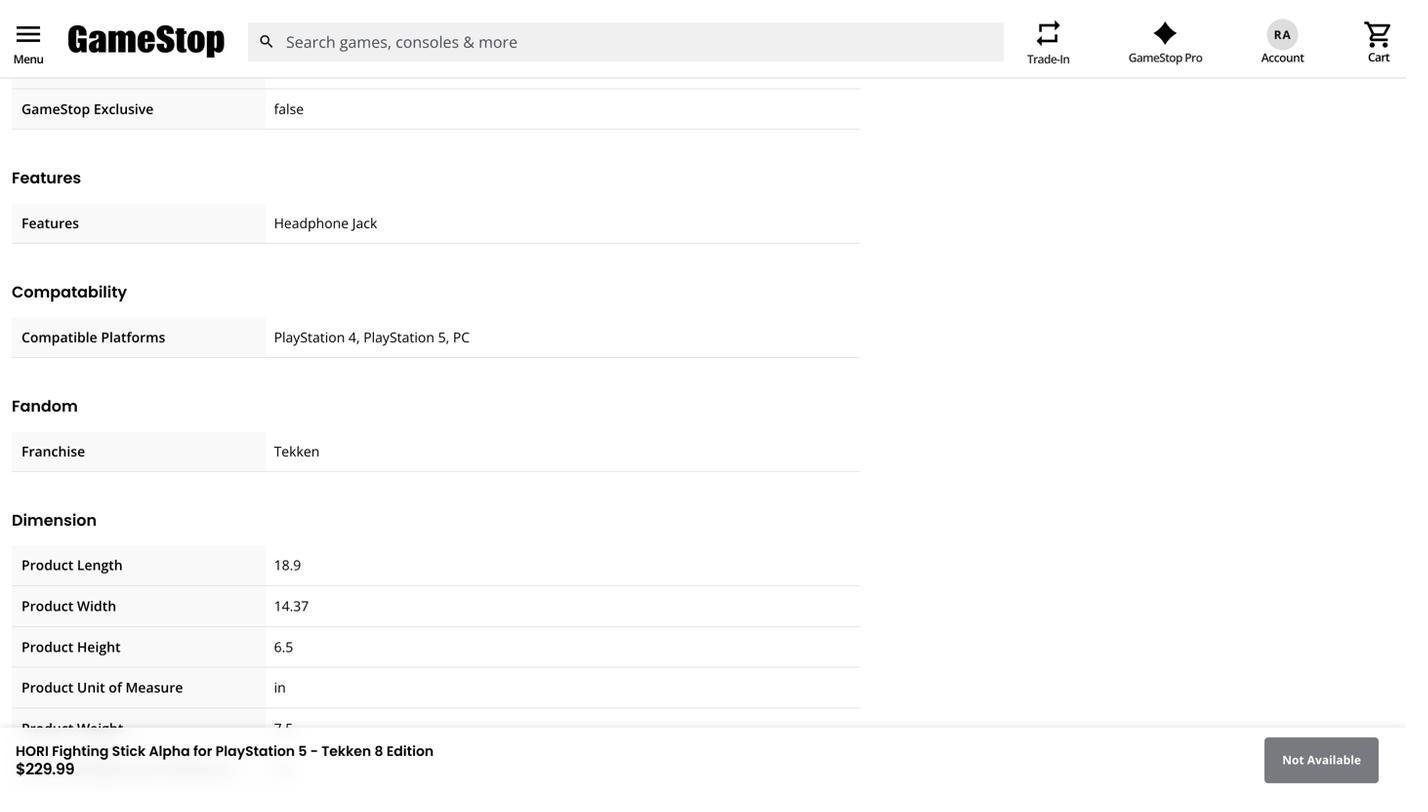 Task type: locate. For each thing, give the bounding box(es) containing it.
0 horizontal spatial gamestop
[[21, 99, 90, 118]]

$229.99
[[16, 758, 74, 780]]

of down "height"
[[109, 679, 122, 697]]

top
[[524, 44, 547, 63]]

cart
[[1368, 49, 1389, 65]]

features down gamestop exclusive
[[12, 167, 81, 189]]

repeat
[[1033, 18, 1064, 49]]

brand name
[[21, 18, 105, 36]]

my
[[50, 44, 69, 63]]

measure
[[125, 679, 183, 697], [175, 760, 233, 779]]

6.5
[[274, 638, 293, 656]]

1 horizontal spatial of
[[158, 760, 172, 779]]

store
[[72, 44, 105, 63], [343, 44, 376, 63]]

playstation left the "5,"
[[363, 328, 434, 346]]

4 product from the top
[[21, 679, 74, 697]]

menu menu
[[13, 19, 44, 67]]

6 product from the top
[[21, 760, 74, 779]]

delivery
[[218, 44, 269, 63]]

Search games, consoles & more search field
[[286, 22, 969, 61]]

product for product height
[[21, 638, 74, 656]]

track order
[[1110, 44, 1181, 63]]

0 horizontal spatial store
[[72, 44, 105, 63]]

18.9
[[274, 556, 301, 575]]

shop
[[16, 44, 47, 63]]

repeat trade-in
[[1027, 18, 1069, 67]]

7.5
[[274, 720, 293, 738]]

product width
[[21, 597, 116, 616]]

0 horizontal spatial tekken
[[274, 442, 320, 461]]

0 horizontal spatial unit
[[77, 679, 105, 697]]

1 vertical spatial hori
[[16, 743, 49, 762]]

of
[[109, 679, 122, 697], [158, 760, 172, 779]]

product down product width
[[21, 638, 74, 656]]

false
[[274, 99, 304, 118]]

0 vertical spatial gamestop
[[1129, 49, 1182, 65]]

unit
[[77, 679, 105, 697], [127, 760, 155, 779]]

product
[[21, 556, 74, 575], [21, 597, 74, 616], [21, 638, 74, 656], [21, 679, 74, 697], [21, 720, 74, 738], [21, 760, 74, 779]]

shopping_cart
[[1363, 19, 1394, 50]]

exclusive
[[94, 99, 154, 118]]

dimension
[[12, 510, 97, 532]]

pre-owned link
[[616, 44, 686, 63]]

weight up the fighting
[[77, 720, 123, 738]]

shop my store
[[16, 44, 105, 63]]

pc
[[453, 328, 470, 346]]

gamestop image
[[68, 23, 225, 61]]

1 weight from the top
[[77, 720, 123, 738]]

playstation left 4,
[[274, 328, 345, 346]]

0 vertical spatial of
[[109, 679, 122, 697]]

1 vertical spatial tekken
[[321, 743, 371, 762]]

hori fighting stick alpha for playstation 5 - tekken 8 edition $229.99
[[16, 743, 434, 780]]

hori up digital
[[274, 18, 307, 36]]

1 horizontal spatial store
[[343, 44, 376, 63]]

new
[[407, 44, 435, 63]]

unit right the fighting
[[127, 760, 155, 779]]

0 vertical spatial weight
[[77, 720, 123, 738]]

hori down product weight
[[16, 743, 49, 762]]

product unit of measure
[[21, 679, 183, 697]]

1 horizontal spatial hori
[[274, 18, 307, 36]]

weight down product weight
[[77, 760, 123, 779]]

product down product height
[[21, 679, 74, 697]]

owned
[[641, 44, 686, 63]]

not available
[[1282, 753, 1361, 769]]

2 weight from the top
[[77, 760, 123, 779]]

menu
[[13, 51, 43, 67]]

fighting
[[52, 743, 109, 762]]

digital store
[[300, 44, 376, 63]]

vendor
[[21, 59, 69, 77]]

ben white payload center
[[1235, 44, 1390, 63]]

product down dimension
[[21, 556, 74, 575]]

5,
[[438, 328, 449, 346]]

1 vertical spatial weight
[[77, 760, 123, 779]]

0 vertical spatial hori
[[274, 18, 307, 36]]

ra account
[[1261, 26, 1304, 65]]

unit down "height"
[[77, 679, 105, 697]]

1 product from the top
[[21, 556, 74, 575]]

5 product from the top
[[21, 720, 74, 738]]

playstation down 7.5
[[215, 743, 295, 762]]

features up compatability
[[21, 214, 79, 232]]

releases
[[439, 44, 493, 63]]

1 horizontal spatial unit
[[127, 760, 155, 779]]

search search field
[[247, 22, 1004, 61]]

hori inside hori fighting stick alpha for playstation 5 - tekken 8 edition $229.99
[[16, 743, 49, 762]]

tekken
[[274, 442, 320, 461], [321, 743, 371, 762]]

of right 'stick' on the left of the page
[[158, 760, 172, 779]]

number
[[104, 59, 159, 77]]

features
[[12, 167, 81, 189], [21, 214, 79, 232]]

digital store link
[[300, 44, 376, 63]]

gamestop for gamestop exclusive
[[21, 99, 90, 118]]

measure up alpha
[[125, 679, 183, 697]]

hori
[[274, 18, 307, 36], [16, 743, 49, 762]]

product weight
[[21, 720, 123, 738]]

gamestop for gamestop pro
[[1129, 49, 1182, 65]]

track
[[1110, 44, 1142, 63]]

product up the fighting
[[21, 720, 74, 738]]

headphone
[[274, 214, 349, 232]]

collectibles
[[717, 44, 787, 63]]

1 vertical spatial unit
[[127, 760, 155, 779]]

1 horizontal spatial gamestop
[[1129, 49, 1182, 65]]

playstation
[[274, 328, 345, 346], [363, 328, 434, 346], [215, 743, 295, 762]]

ben white payload center link
[[1213, 44, 1390, 63]]

product up product height
[[21, 597, 74, 616]]

0 horizontal spatial hori
[[16, 743, 49, 762]]

gamestop pro icon image
[[1153, 21, 1178, 45]]

1 vertical spatial of
[[158, 760, 172, 779]]

playstation inside hori fighting stick alpha for playstation 5 - tekken 8 edition $229.99
[[215, 743, 295, 762]]

0 horizontal spatial of
[[109, 679, 122, 697]]

1 horizontal spatial tekken
[[321, 743, 371, 762]]

4,
[[349, 328, 360, 346]]

width
[[77, 597, 116, 616]]

store down the name at the left top
[[72, 44, 105, 63]]

track order link
[[1090, 44, 1181, 63]]

product down product weight
[[21, 760, 74, 779]]

edition
[[386, 743, 434, 762]]

3 product from the top
[[21, 638, 74, 656]]

hori for hori fighting stick alpha for playstation 5 - tekken 8 edition $229.99
[[16, 743, 49, 762]]

1 vertical spatial gamestop
[[21, 99, 90, 118]]

measure right 'stick' on the left of the page
[[175, 760, 233, 779]]

jack
[[352, 214, 377, 232]]

product weight unit of measure
[[21, 760, 233, 779]]

store right digital
[[343, 44, 376, 63]]

2 product from the top
[[21, 597, 74, 616]]

in
[[274, 679, 286, 697]]



Task type: describe. For each thing, give the bounding box(es) containing it.
product for product width
[[21, 597, 74, 616]]

same day delivery link
[[153, 44, 269, 63]]

hori for hori
[[274, 18, 307, 36]]

product for product weight
[[21, 720, 74, 738]]

037u
[[301, 59, 335, 77]]

white
[[1261, 44, 1296, 63]]

payload
[[1299, 44, 1347, 63]]

fandom
[[12, 395, 78, 417]]

pro
[[1185, 49, 1202, 65]]

trade-
[[1027, 51, 1060, 67]]

0 vertical spatial tekken
[[274, 442, 320, 461]]

0 vertical spatial features
[[12, 167, 81, 189]]

stick
[[112, 743, 146, 762]]

name
[[65, 18, 105, 36]]

14.37
[[274, 597, 309, 616]]

day
[[191, 44, 215, 63]]

compatible platforms
[[21, 328, 165, 346]]

not
[[1282, 753, 1304, 769]]

spf-
[[274, 59, 301, 77]]

8
[[374, 743, 383, 762]]

platforms
[[101, 328, 165, 346]]

brand
[[21, 18, 62, 36]]

compatible
[[21, 328, 97, 346]]

center
[[1350, 44, 1390, 63]]

account
[[1261, 49, 1304, 65]]

pre-
[[616, 44, 641, 63]]

vendor part number
[[21, 59, 159, 77]]

-
[[310, 743, 318, 762]]

weight for product weight
[[77, 720, 123, 738]]

shopping_cart cart
[[1363, 19, 1394, 65]]

franchise
[[21, 442, 85, 461]]

top deals
[[524, 44, 585, 63]]

1 store from the left
[[72, 44, 105, 63]]

tekken inside hori fighting stick alpha for playstation 5 - tekken 8 edition $229.99
[[321, 743, 371, 762]]

spf-037u
[[274, 59, 335, 77]]

product for product unit of measure
[[21, 679, 74, 697]]

video
[[906, 44, 941, 63]]

product length
[[21, 556, 123, 575]]

games
[[944, 44, 987, 63]]

video games link
[[906, 44, 987, 63]]

1 vertical spatial features
[[21, 214, 79, 232]]

top deals link
[[524, 44, 585, 63]]

menu
[[13, 19, 44, 50]]

length
[[77, 556, 123, 575]]

new releases link
[[407, 44, 493, 63]]

deals
[[550, 44, 585, 63]]

ra
[[1274, 26, 1291, 42]]

lbs
[[274, 760, 292, 779]]

gamestop exclusive
[[21, 99, 154, 118]]

order
[[1145, 44, 1181, 63]]

0 vertical spatial unit
[[77, 679, 105, 697]]

search button
[[247, 22, 286, 61]]

available
[[1307, 753, 1361, 769]]

not available button
[[1265, 738, 1379, 784]]

headphone jack
[[274, 214, 377, 232]]

2 store from the left
[[343, 44, 376, 63]]

playstation 4, playstation 5, pc
[[274, 328, 470, 346]]

5
[[298, 743, 307, 762]]

part
[[73, 59, 100, 77]]

alpha
[[149, 743, 190, 762]]

ben
[[1235, 44, 1258, 63]]

product for product length
[[21, 556, 74, 575]]

product height
[[21, 638, 121, 656]]

in
[[1060, 51, 1069, 67]]

product for product weight unit of measure
[[21, 760, 74, 779]]

video games
[[906, 44, 987, 63]]

same
[[153, 44, 188, 63]]

same day delivery
[[153, 44, 269, 63]]

weight for product weight unit of measure
[[77, 760, 123, 779]]

height
[[77, 638, 121, 656]]

1 vertical spatial measure
[[175, 760, 233, 779]]

pre-owned
[[616, 44, 686, 63]]

for
[[193, 743, 212, 762]]

0 vertical spatial measure
[[125, 679, 183, 697]]

collectibles link
[[717, 44, 787, 63]]

compatability
[[12, 281, 127, 303]]

gamestop pro
[[1129, 49, 1202, 65]]

search
[[258, 33, 275, 50]]

consoles
[[819, 44, 874, 63]]



Task type: vqa. For each thing, say whether or not it's contained in the screenshot.


